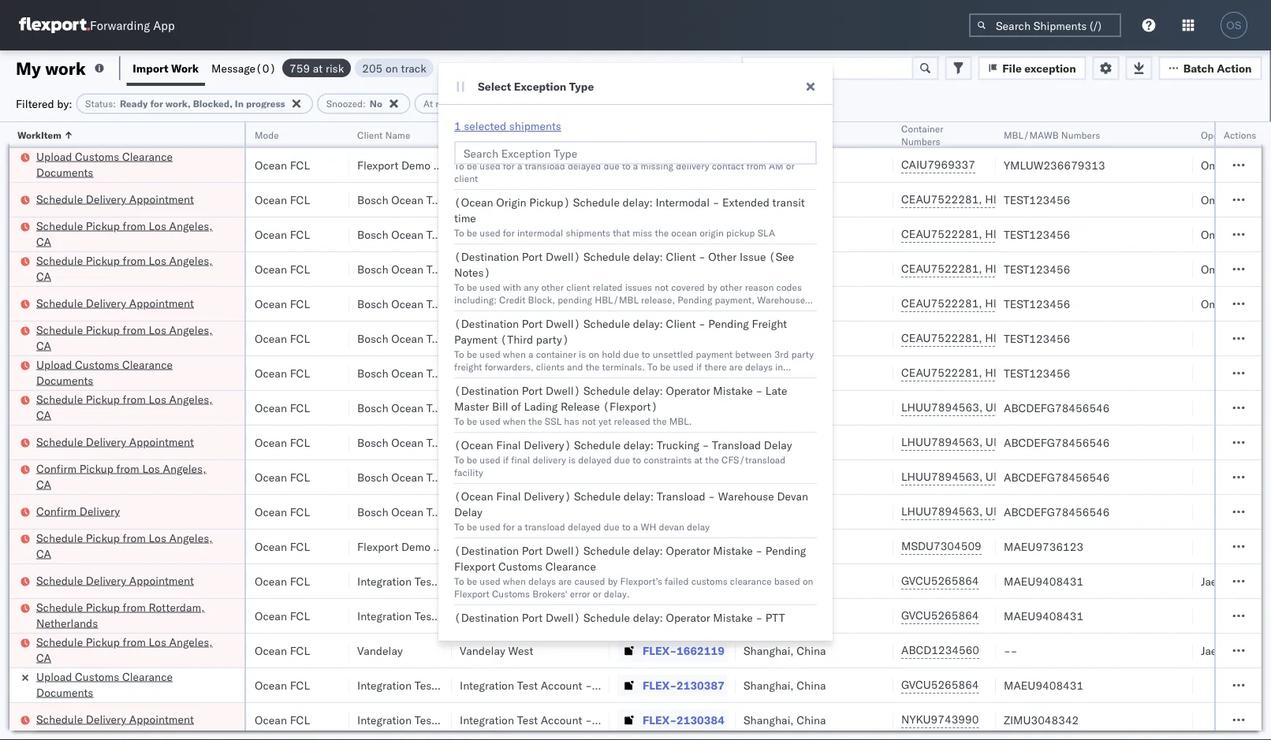 Task type: locate. For each thing, give the bounding box(es) containing it.
jaehyung choi
[[1201, 575, 1271, 588]]

shenzhen, china up 3rd
[[744, 332, 829, 345]]

1 vertical spatial payment
[[582, 373, 619, 385]]

client right 'add'
[[666, 317, 696, 331]]

delayed down the yet
[[578, 454, 612, 466]]

:
[[113, 98, 116, 110], [363, 98, 366, 110], [451, 98, 454, 110]]

6 schedule pickup from los angeles, ca button from the top
[[36, 634, 224, 668]]

delay: inside (ocean origin pickup) schedule delay: intermodal - extended transit time to be used for intermodal shipments that miss the ocean origin pickup sla
[[623, 196, 653, 209]]

2 vertical spatial client
[[660, 373, 684, 385]]

flex- down "flex id" button
[[643, 158, 677, 172]]

2 vertical spatial upload customs clearance documents link
[[36, 669, 224, 701]]

1 vertical spatial shipments
[[566, 227, 610, 239]]

1 vertical spatial delivery)
[[524, 490, 571, 504]]

delayed for transload
[[568, 521, 601, 533]]

12:59 am mst, dec 14, 2022 up 5:00 pm mst, dec 23, 2022
[[26, 436, 181, 450]]

be inside (ocean final delivery) schedule delay: transload - warehouse devan delay to be used for a transload delayed due to a wh devan delay
[[467, 521, 477, 533]]

shipments
[[509, 119, 561, 133], [566, 227, 610, 239]]

is inside (destination port dwell) schedule delay: client -  other issue (see notes) to be used with any other client related issues not covered by other reason codes including: credit block, pending hbl/mbl release, pending payment, warehouse receiving constraints, etc.). operators must add a note clarifying the reason. (destination port dwell) schedule delay: client -  pending freight payment (third party) to be used when a container is on hold due to unsettled payment between 3rd party freight forwarders, clients and the terminals. to be used if there are delays in hbl/mbl release due to late payment from the client (destination port dwell) schedule delay: operator mistake - late master bill of lading release (flexport) to be used when the ssl has not yet released the mbl.
[[579, 348, 586, 360]]

delay: down released
[[624, 439, 654, 452]]

transload up devan
[[657, 490, 706, 504]]

2 schedule delivery appointment link from the top
[[36, 295, 194, 311]]

1 vertical spatial not
[[582, 415, 596, 427]]

am inside the to be used for a transload delayed due to a missing delivery contact from am or client
[[769, 160, 784, 172]]

appointment up rotterdam,
[[129, 574, 194, 588]]

1 horizontal spatial risk
[[436, 98, 451, 110]]

dwell) down intermodal
[[546, 250, 581, 264]]

appointment up 9,
[[129, 296, 194, 310]]

23, up 24,
[[126, 470, 143, 484]]

1 vertical spatial are
[[559, 575, 572, 587]]

to
[[646, 61, 657, 75], [622, 160, 631, 172], [642, 348, 650, 360], [553, 373, 561, 385], [633, 454, 641, 466], [622, 521, 631, 533], [522, 627, 532, 641]]

1 horizontal spatial if
[[696, 361, 702, 373]]

be
[[467, 160, 477, 172], [467, 227, 477, 239], [467, 281, 477, 293], [467, 348, 477, 360], [660, 361, 671, 373], [467, 415, 477, 427], [467, 454, 477, 466], [467, 521, 477, 533], [467, 575, 477, 587]]

0 vertical spatial transload
[[525, 160, 565, 172]]

pending down payment,
[[708, 317, 749, 331]]

0 vertical spatial flexport demo consignee
[[357, 158, 486, 172]]

delays inside (destination port dwell) schedule delay: operator mistake - pending flexport customs clearance to be used when delays are caused by flexport's failed customs clearance based on flexport customs brokers' error or delay.
[[528, 575, 556, 587]]

batch action
[[1184, 61, 1252, 75]]

operator up flex-1662119
[[666, 611, 710, 625]]

used up facility
[[480, 454, 501, 466]]

1 horizontal spatial is
[[579, 348, 586, 360]]

0 vertical spatial maeu9408431
[[1004, 575, 1084, 588]]

port for (destination port dwell) schedule delay: operator mistake - pending flexport customs clearance to be used when delays are caused by flexport's failed customs clearance based on flexport customs brokers' error or delay.
[[522, 544, 543, 558]]

2 vertical spatial (ocean
[[454, 490, 493, 504]]

1 horizontal spatial hbl/mbl
[[595, 294, 639, 306]]

flex- up constraints
[[643, 436, 677, 450]]

to left constraints
[[633, 454, 641, 466]]

from for second 'schedule pickup from los angeles, ca' link from the bottom
[[123, 531, 146, 545]]

1 gvcu5265864 from the top
[[901, 574, 979, 588]]

1 final from the top
[[496, 439, 521, 452]]

0 horizontal spatial :
[[113, 98, 116, 110]]

by up delay.
[[608, 575, 618, 587]]

1 horizontal spatial vandelay
[[460, 644, 505, 658]]

schedule inside schedule pickup from rotterdam, netherlands
[[36, 601, 83, 614]]

1 horizontal spatial other
[[720, 281, 743, 293]]

the right miss at the top of the page
[[655, 227, 669, 239]]

delay: inside (ocean final delivery) schedule delay: trucking - transload delay to be used if final delivery is delayed due to constraints at the cfs/transload facility
[[624, 439, 654, 452]]

5 omkar from the top
[[1201, 297, 1234, 311]]

9:30 pm mst, jan 23, 2023 up 12:59 am mst, jan 25, 2023
[[26, 609, 170, 623]]

be inside (ocean origin pickup) schedule delay: intermodal - extended transit time to be used for intermodal shipments that miss the ocean origin pickup sla
[[467, 227, 477, 239]]

customs for upload customs clearance documents link associated with second upload customs clearance documents button from the top
[[75, 358, 119, 371]]

final inside (ocean final delivery) schedule delay: trucking - transload delay to be used if final delivery is delayed due to constraints at the cfs/transload facility
[[496, 439, 521, 452]]

Search Exception Type text field
[[454, 141, 817, 165]]

delivery right final
[[533, 454, 566, 466]]

client down 'unsettled' on the right
[[660, 373, 684, 385]]

1 flexport demo consignee from the top
[[357, 158, 486, 172]]

1 appointment from the top
[[129, 192, 194, 206]]

3 uetu5238478 from the top
[[986, 470, 1063, 484]]

1 vertical spatial client
[[666, 250, 696, 264]]

delay: inside (destination port dwell) schedule delay: operator mistake - ptt rejection due to schedule delay
[[633, 611, 663, 625]]

at
[[423, 98, 433, 110]]

3 flex-1889466 from the top
[[643, 470, 725, 484]]

5 shanghai, from the top
[[744, 575, 794, 588]]

0 horizontal spatial payment
[[582, 373, 619, 385]]

documents up 6:30
[[36, 686, 93, 700]]

1 vertical spatial pending
[[708, 317, 749, 331]]

1889466 down constraints
[[677, 470, 725, 484]]

1 test123456 from the top
[[1004, 193, 1071, 207]]

0 vertical spatial if
[[696, 361, 702, 373]]

0 vertical spatial 12:59 am mst, dec 14, 2022
[[26, 401, 181, 415]]

delay: inside (destination port dwell) schedule delay: operator mistake - pending flexport customs clearance to be used when delays are caused by flexport's failed customs clearance based on flexport customs brokers' error or delay.
[[633, 544, 663, 558]]

2 schedule pickup from los angeles, ca link from the top
[[36, 253, 224, 284]]

2 1889466 from the top
[[677, 436, 725, 450]]

(destination for (destination port dwell) schedule delay: client -  other issue (see notes) to be used with any other client related issues not covered by other reason codes including: credit block, pending hbl/mbl release, pending payment, warehouse receiving constraints, etc.). operators must add a note clarifying the reason. (destination port dwell) schedule delay: client -  pending freight payment (third party) to be used when a container is on hold due to unsettled payment between 3rd party freight forwarders, clients and the terminals. to be used if there are delays in hbl/mbl release due to late payment from the client (destination port dwell) schedule delay: operator mistake - late master bill of lading release (flexport) to be used when the ssl has not yet released the mbl.
[[454, 250, 519, 264]]

angeles, for second 'schedule pickup from los angeles, ca' link from the bottom
[[169, 531, 213, 545]]

15 ocean fcl from the top
[[255, 644, 310, 658]]

(ocean inside (ocean origin pickup) schedule delay: intermodal - extended transit time to be used for intermodal shipments that miss the ocean origin pickup sla
[[454, 196, 493, 209]]

from inside the to be used for a transload delayed due to a missing delivery contact from am or client
[[747, 160, 766, 172]]

dwell)
[[546, 250, 581, 264], [546, 317, 581, 331], [546, 384, 581, 398], [546, 544, 581, 558], [546, 611, 581, 625]]

1 horizontal spatial at
[[694, 454, 703, 466]]

5 1846748 from the top
[[677, 332, 725, 345]]

to inside (ocean final delivery) schedule delay: transload - warehouse devan delay to be used for a transload delayed due to a wh devan delay
[[622, 521, 631, 533]]

not
[[655, 281, 669, 293], [582, 415, 596, 427]]

vandelay for vandelay
[[357, 644, 403, 658]]

transload up pickup)
[[525, 160, 565, 172]]

4 account from the top
[[541, 713, 582, 727]]

origin
[[700, 227, 724, 239]]

1 vertical spatial flexport demo consignee
[[357, 540, 486, 554]]

shenzhen, up the late
[[744, 366, 796, 380]]

1 vertical spatial final
[[496, 490, 521, 504]]

by
[[707, 281, 718, 293], [608, 575, 618, 587]]

1 vertical spatial is
[[569, 454, 576, 466]]

0 vertical spatial upload customs clearance documents button
[[36, 149, 224, 182]]

delivery down 5:00 pm mst, dec 23, 2022
[[79, 504, 120, 518]]

0 horizontal spatial transload
[[657, 490, 706, 504]]

schedule delivery appointment for 5th schedule delivery appointment button from the top of the page
[[36, 713, 194, 726]]

13 fcl from the top
[[290, 575, 310, 588]]

operator inside (destination port dwell) schedule delay: client -  other issue (see notes) to be used with any other client related issues not covered by other reason codes including: credit block, pending hbl/mbl release, pending payment, warehouse receiving constraints, etc.). operators must add a note clarifying the reason. (destination port dwell) schedule delay: client -  pending freight payment (third party) to be used when a container is on hold due to unsettled payment between 3rd party freight forwarders, clients and the terminals. to be used if there are delays in hbl/mbl release due to late payment from the client (destination port dwell) schedule delay: operator mistake - late master bill of lading release (flexport) to be used when the ssl has not yet released the mbl.
[[666, 384, 710, 398]]

operator inside (destination port dwell) schedule delay: operator mistake - pending flexport customs clearance to be used when delays are caused by flexport's failed customs clearance based on flexport customs brokers' error or delay.
[[666, 544, 710, 558]]

3 ceau7522281, hlxu6269489, hlxu8034992 from the top
[[901, 262, 1146, 276]]

be down 'unsettled' on the right
[[660, 361, 671, 373]]

5 schedule pickup from los angeles, ca link from the top
[[36, 530, 224, 562]]

gvcu5265864 up abcd1234560
[[901, 609, 979, 623]]

for
[[150, 98, 163, 110], [503, 160, 515, 172], [503, 227, 515, 239], [503, 521, 515, 533]]

6 ocean fcl from the top
[[255, 332, 310, 345]]

2 resize handle column header from the left
[[226, 122, 244, 741]]

used
[[480, 160, 501, 172], [480, 227, 501, 239], [480, 281, 501, 293], [480, 348, 501, 360], [673, 361, 694, 373], [480, 415, 501, 427], [480, 454, 501, 466], [480, 521, 501, 533], [480, 575, 501, 587]]

0 vertical spatial upload customs clearance documents
[[36, 149, 173, 179]]

9 shanghai, from the top
[[744, 713, 794, 727]]

pickup inside schedule pickup from rotterdam, netherlands
[[86, 601, 120, 614]]

if
[[696, 361, 702, 373], [503, 454, 509, 466]]

based
[[774, 575, 800, 587]]

shenzhen, china
[[744, 193, 829, 207], [744, 228, 829, 241], [744, 262, 829, 276], [744, 297, 829, 311], [744, 332, 829, 345], [744, 366, 829, 380]]

flex- down issues
[[643, 297, 677, 311]]

5 flex-1846748 from the top
[[643, 332, 725, 345]]

to inside (ocean origin pickup) schedule delay: intermodal - extended transit time to be used for intermodal shipments that miss the ocean origin pickup sla
[[454, 227, 464, 239]]

8 ocean fcl from the top
[[255, 401, 310, 415]]

2 delivery) from the top
[[524, 490, 571, 504]]

2 horizontal spatial on
[[803, 575, 814, 587]]

numbers up ymluw236679313 on the top
[[1061, 129, 1100, 141]]

shenzhen, china down codes
[[744, 297, 829, 311]]

flex-2130387 button
[[618, 571, 728, 593], [618, 571, 728, 593], [618, 605, 728, 627], [618, 605, 728, 627], [618, 675, 728, 697], [618, 675, 728, 697]]

to inside the to be used for a transload delayed due to a missing delivery contact from am or client
[[454, 160, 464, 172]]

3 shenzhen, from the top
[[744, 262, 796, 276]]

0 horizontal spatial --
[[460, 158, 474, 172]]

2 vertical spatial mistake
[[713, 611, 753, 625]]

1 vertical spatial --
[[1004, 644, 1018, 658]]

2 test123456 from the top
[[1004, 228, 1071, 241]]

karl left flex-2130384
[[595, 713, 615, 727]]

flexport. image
[[19, 17, 90, 33]]

release
[[501, 373, 532, 385]]

- inside (ocean origin pickup) schedule delay: intermodal - extended transit time to be used for intermodal shipments that miss the ocean origin pickup sla
[[713, 196, 720, 209]]

1 vertical spatial warehouse
[[718, 490, 774, 504]]

3 abcdefg78456546 from the top
[[1004, 470, 1110, 484]]

1 horizontal spatial delays
[[745, 361, 773, 373]]

be down bookings at the left bottom
[[467, 575, 477, 587]]

1660288
[[677, 158, 725, 172]]

uetu5238478
[[986, 401, 1063, 414], [986, 435, 1063, 449], [986, 470, 1063, 484], [986, 505, 1063, 519]]

0 vertical spatial mistake
[[713, 384, 753, 398]]

4 test123456 from the top
[[1004, 297, 1071, 311]]

4 omkar savant from the top
[[1201, 262, 1271, 276]]

mdt,
[[74, 158, 101, 172], [80, 193, 108, 207], [80, 228, 108, 241], [80, 262, 108, 276], [80, 297, 108, 311], [80, 332, 108, 345]]

be inside (ocean final delivery) schedule delay: trucking - transload delay to be used if final delivery is delayed due to constraints at the cfs/transload facility
[[467, 454, 477, 466]]

missing
[[641, 160, 674, 172]]

confirm delivery
[[36, 504, 120, 518]]

0 vertical spatial on
[[386, 61, 398, 75]]

0 vertical spatial 14,
[[133, 401, 151, 415]]

used inside the to be used for a transload delayed due to a missing delivery contact from am or client
[[480, 160, 501, 172]]

0 vertical spatial delays
[[745, 361, 773, 373]]

angeles, for sixth 'schedule pickup from los angeles, ca' link from the bottom
[[169, 219, 213, 233]]

angeles, for second 'schedule pickup from los angeles, ca' link from the top
[[169, 254, 213, 267]]

track
[[401, 61, 427, 75]]

delivery inside button
[[79, 504, 120, 518]]

forwarding
[[90, 18, 150, 33]]

a up bookings test consignee
[[517, 521, 522, 533]]

0 vertical spatial delivery
[[676, 160, 709, 172]]

is up and
[[579, 348, 586, 360]]

(destination port dwell) schedule delay: operator mistake - ptt rejection due to schedule delay
[[454, 611, 785, 641]]

1 horizontal spatial shipments
[[566, 227, 610, 239]]

4 (destination from the top
[[454, 544, 519, 558]]

6 hlxu8034992 from the top
[[1069, 366, 1146, 380]]

delivery) for to
[[524, 439, 571, 452]]

shenzhen, up sla
[[744, 193, 796, 207]]

8 shanghai, china from the top
[[744, 679, 826, 692]]

1 shenzhen, china from the top
[[744, 193, 829, 207]]

at right 759
[[313, 61, 323, 75]]

14 ocean fcl from the top
[[255, 609, 310, 623]]

1 vertical spatial upload customs clearance documents
[[36, 358, 173, 387]]

risk
[[326, 61, 344, 75], [436, 98, 451, 110]]

upload customs clearance documents link for 2nd upload customs clearance documents button from the bottom
[[36, 149, 224, 180]]

4 schedule delivery appointment link from the top
[[36, 573, 194, 589]]

0 vertical spatial hbl/mbl
[[595, 294, 639, 306]]

1846748
[[677, 193, 725, 207], [677, 228, 725, 241], [677, 262, 725, 276], [677, 297, 725, 311], [677, 332, 725, 345], [677, 366, 725, 380]]

schedule delivery appointment link for first schedule delivery appointment button from the top
[[36, 191, 194, 207]]

lagerfeld up (destination port dwell) schedule delay: operator mistake - ptt rejection due to schedule delay
[[618, 575, 665, 588]]

error
[[570, 588, 590, 600]]

5 hlxu6269489, from the top
[[985, 331, 1066, 345]]

2 maeu9408431 from the top
[[1004, 609, 1084, 623]]

origin
[[496, 196, 527, 209]]

0 vertical spatial are
[[729, 361, 743, 373]]

ptt
[[766, 611, 785, 625]]

party)
[[536, 333, 569, 347]]

ceau7522281, hlxu6269489, hlxu8034992
[[901, 192, 1146, 206], [901, 227, 1146, 241], [901, 262, 1146, 276], [901, 297, 1146, 310], [901, 331, 1146, 345], [901, 366, 1146, 380]]

final for to
[[496, 439, 521, 452]]

5 flex- from the top
[[643, 297, 677, 311]]

angeles, inside confirm pickup from los angeles, ca
[[163, 462, 206, 476]]

pending inside (destination port dwell) schedule delay: operator mistake - pending flexport customs clearance to be used when delays are caused by flexport's failed customs clearance based on flexport customs brokers' error or delay.
[[766, 544, 806, 558]]

5 schedule delivery appointment link from the top
[[36, 712, 194, 728]]

0 vertical spatial warehouse
[[757, 294, 805, 306]]

3 flex- from the top
[[643, 228, 677, 241]]

lhuu7894563, uetu5238478
[[901, 401, 1063, 414], [901, 435, 1063, 449], [901, 470, 1063, 484], [901, 505, 1063, 519]]

from for sixth 'schedule pickup from los angeles, ca' link from the bottom
[[123, 219, 146, 233]]

flex- up 'wh'
[[643, 505, 677, 519]]

port inside (destination port dwell) schedule delay: operator mistake - pending flexport customs clearance to be used when delays are caused by flexport's failed customs clearance based on flexport customs brokers' error or delay.
[[522, 544, 543, 558]]

used inside (ocean final delivery) schedule delay: trucking - transload delay to be used if final delivery is delayed due to constraints at the cfs/transload facility
[[480, 454, 501, 466]]

1 schedule pickup from los angeles, ca from the top
[[36, 219, 213, 248]]

1 vertical spatial transload
[[657, 490, 706, 504]]

1:00 am mdt, aug 19, 2022
[[26, 158, 175, 172]]

by inside (destination port dwell) schedule delay: operator mistake - pending flexport customs clearance to be used when delays are caused by flexport's failed customs clearance based on flexport customs brokers' error or delay.
[[608, 575, 618, 587]]

for up bookings test consignee
[[503, 521, 515, 533]]

to inside (ocean final delivery) schedule delay: trucking - transload delay to be used if final delivery is delayed due to constraints at the cfs/transload facility
[[454, 454, 464, 466]]

0 vertical spatial when
[[503, 348, 526, 360]]

hbl/mbl down freight
[[454, 373, 498, 385]]

2 schedule delivery appointment from the top
[[36, 296, 194, 310]]

mistake down clearance
[[713, 611, 753, 625]]

client inside client name button
[[357, 129, 383, 141]]

angeles, for confirm pickup from los angeles, ca "link" on the bottom left of the page
[[163, 462, 206, 476]]

to up west on the left bottom of the page
[[522, 627, 532, 641]]

fcl
[[290, 158, 310, 172], [290, 193, 310, 207], [290, 228, 310, 241], [290, 262, 310, 276], [290, 297, 310, 311], [290, 332, 310, 345], [290, 366, 310, 380], [290, 401, 310, 415], [290, 436, 310, 450], [290, 470, 310, 484], [290, 505, 310, 519], [290, 540, 310, 554], [290, 575, 310, 588], [290, 609, 310, 623], [290, 644, 310, 658], [290, 679, 310, 692], [290, 713, 310, 727]]

for inside (ocean origin pickup) schedule delay: intermodal - extended transit time to be used for intermodal shipments that miss the ocean origin pickup sla
[[503, 227, 515, 239]]

0 vertical spatial risk
[[326, 61, 344, 75]]

delay: down flexport's
[[633, 611, 663, 625]]

schedule pickup from los angeles, ca link
[[36, 218, 224, 250], [36, 253, 224, 284], [36, 322, 224, 354], [36, 392, 224, 423], [36, 530, 224, 562], [36, 634, 224, 666]]

delayed inside (ocean final delivery) schedule delay: transload - warehouse devan delay to be used for a transload delayed due to a wh devan delay
[[568, 521, 601, 533]]

1 vertical spatial 9:30 pm mst, jan 23, 2023
[[26, 609, 170, 623]]

customs for first upload customs clearance documents link from the bottom of the page
[[75, 670, 119, 684]]

customs left 9,
[[75, 358, 119, 371]]

if left final
[[503, 454, 509, 466]]

2 vertical spatial upload
[[36, 670, 72, 684]]

(destination inside (destination port dwell) schedule delay: operator mistake - pending flexport customs clearance to be used when delays are caused by flexport's failed customs clearance based on flexport customs brokers' error or delay.
[[454, 544, 519, 558]]

resize handle column header
[[173, 122, 192, 741], [226, 122, 244, 741], [228, 122, 247, 741], [330, 122, 349, 741], [433, 122, 452, 741], [591, 122, 610, 741], [717, 122, 736, 741], [875, 122, 894, 741], [977, 122, 996, 741], [1174, 122, 1193, 741], [1243, 122, 1262, 741]]

3 pm from the top
[[53, 609, 70, 623]]

2 upload customs clearance documents from the top
[[36, 358, 173, 387]]

1846748 up the other
[[677, 228, 725, 241]]

759 at risk
[[289, 61, 344, 75]]

customs left 'brokers'' at the bottom left
[[492, 588, 530, 600]]

2 vertical spatial documents
[[36, 686, 93, 700]]

flex- down 'unsettled' on the right
[[643, 366, 677, 380]]

2 upload customs clearance documents button from the top
[[36, 357, 224, 390]]

delay: inside (ocean final delivery) schedule delay: transload - warehouse devan delay to be used for a transload delayed due to a wh devan delay
[[624, 490, 654, 504]]

0 vertical spatial confirm
[[36, 462, 77, 476]]

numbers inside container numbers
[[901, 135, 941, 147]]

payment up there at the right of the page
[[696, 348, 733, 360]]

ymluw236679313
[[1004, 158, 1105, 172]]

3 (destination from the top
[[454, 384, 519, 398]]

1 vertical spatial transload
[[525, 521, 565, 533]]

schedule inside (ocean final delivery) schedule delay: transload - warehouse devan delay to be used for a transload delayed due to a wh devan delay
[[574, 490, 621, 504]]

2 vertical spatial on
[[803, 575, 814, 587]]

delayed inside (ocean final delivery) schedule delay: trucking - transload delay to be used if final delivery is delayed due to constraints at the cfs/transload facility
[[578, 454, 612, 466]]

2 vertical spatial pending
[[766, 544, 806, 558]]

dwell) up party)
[[546, 317, 581, 331]]

schedule delivery appointment button down 28,
[[36, 712, 194, 729]]

schedule inside (destination port dwell) schedule delay: operator mistake - pending flexport customs clearance to be used when delays are caused by flexport's failed customs clearance based on flexport customs brokers' error or delay.
[[584, 544, 630, 558]]

transload inside (ocean final delivery) schedule delay: transload - warehouse devan delay to be used for a transload delayed due to a wh devan delay
[[657, 490, 706, 504]]

port down intermodal
[[522, 250, 543, 264]]

flex-1846748 down 'unsettled' on the right
[[643, 366, 725, 380]]

1 vertical spatial upload customs clearance documents button
[[36, 357, 224, 390]]

(destination for (destination port dwell) schedule delay: operator mistake - pending flexport customs clearance to be used when delays are caused by flexport's failed customs clearance based on flexport customs brokers' error or delay.
[[454, 544, 519, 558]]

1 vertical spatial upload
[[36, 358, 72, 371]]

1 vertical spatial delayed
[[578, 454, 612, 466]]

mst, up confirm delivery
[[73, 470, 100, 484]]

flex- up 'unsettled' on the right
[[643, 332, 677, 345]]

0 horizontal spatial by
[[608, 575, 618, 587]]

1 pm from the top
[[53, 470, 70, 484]]

3 flex-1846748 from the top
[[643, 262, 725, 276]]

operator up mbl.
[[666, 384, 710, 398]]

jan left the 30,
[[102, 713, 120, 727]]

5 omkar savant from the top
[[1201, 297, 1271, 311]]

9 fcl from the top
[[290, 436, 310, 450]]

flex-2130384 button
[[618, 709, 728, 732], [618, 709, 728, 732]]

to down bookings at the left bottom
[[454, 575, 464, 587]]

13,
[[130, 540, 147, 554]]

5 shenzhen, from the top
[[744, 332, 796, 345]]

(ocean up time
[[454, 196, 493, 209]]

confirm down '5:00'
[[36, 504, 77, 518]]

schedule delivery appointment for 4th schedule delivery appointment button from the top of the page
[[36, 574, 194, 588]]

6 shanghai, china from the top
[[744, 609, 826, 623]]

9 shanghai, china from the top
[[744, 713, 826, 727]]

1 vertical spatial 9:30
[[26, 609, 50, 623]]

0 horizontal spatial shipments
[[509, 119, 561, 133]]

port for departure port
[[789, 129, 807, 141]]

clarifying
[[698, 306, 737, 318]]

0 vertical spatial 2130387
[[677, 575, 725, 588]]

759
[[289, 61, 310, 75]]

1 vertical spatial (ocean
[[454, 439, 493, 452]]

2 uetu5238478 from the top
[[986, 435, 1063, 449]]

0 vertical spatial --
[[460, 158, 474, 172]]

3 upload customs clearance documents link from the top
[[36, 669, 224, 701]]

205
[[362, 61, 383, 75]]

(destination port dwell) schedule delay: client -  other issue (see notes) to be used with any other client related issues not covered by other reason codes including: credit block, pending hbl/mbl release, pending payment, warehouse receiving constraints, etc.). operators must add a note clarifying the reason. (destination port dwell) schedule delay: client -  pending freight payment (third party) to be used when a container is on hold due to unsettled payment between 3rd party freight forwarders, clients and the terminals. to be used if there are delays in hbl/mbl release due to late payment from the client (destination port dwell) schedule delay: operator mistake - late master bill of lading release (flexport) to be used when the ssl has not yet released the mbl.
[[454, 250, 814, 427]]

6 schedule pickup from los angeles, ca from the top
[[36, 635, 213, 665]]

schedule pickup from los angeles, ca for second 'schedule pickup from los angeles, ca' link from the top
[[36, 254, 213, 283]]

0 horizontal spatial are
[[559, 575, 572, 587]]

flex-1889466 up mbl.
[[643, 401, 725, 415]]

23, up 'schedule pickup from rotterdam, netherlands' link
[[123, 575, 140, 588]]

os button
[[1216, 7, 1252, 43]]

bookings test consignee
[[460, 540, 586, 554]]

dwell) inside (destination port dwell) schedule delay: operator mistake - ptt rejection due to schedule delay
[[546, 611, 581, 625]]

shenzhen, china down 3rd
[[744, 366, 829, 380]]

reset
[[614, 61, 644, 75]]

1 horizontal spatial numbers
[[1061, 129, 1100, 141]]

filters
[[701, 61, 732, 75]]

0 vertical spatial payment
[[696, 348, 733, 360]]

flexport
[[357, 158, 399, 172], [357, 540, 399, 554], [454, 560, 496, 574], [454, 588, 490, 600]]

: for snoozed
[[363, 98, 366, 110]]

container numbers button
[[894, 119, 980, 147]]

shenzhen, up reason
[[744, 262, 796, 276]]

to up freight
[[454, 348, 464, 360]]

3 schedule delivery appointment from the top
[[36, 435, 194, 449]]

jan left 25,
[[110, 644, 128, 658]]

clearance inside (destination port dwell) schedule delay: operator mistake - pending flexport customs clearance to be used when delays are caused by flexport's failed customs clearance based on flexport customs brokers' error or delay.
[[546, 560, 596, 574]]

nyku9743990
[[901, 713, 979, 727]]

schedule delivery appointment link up 12:00 am mst, nov 9, 2022
[[36, 295, 194, 311]]

mistake for ptt
[[713, 611, 753, 625]]

resize handle column header for departure port
[[875, 122, 894, 741]]

delayed up caused
[[568, 521, 601, 533]]

(destination inside (destination port dwell) schedule delay: operator mistake - ptt rejection due to schedule delay
[[454, 611, 519, 625]]

5 fcl from the top
[[290, 297, 310, 311]]

0 vertical spatial demo
[[401, 158, 431, 172]]

9:30 pm mst, jan 23, 2023
[[26, 575, 170, 588], [26, 609, 170, 623]]

flex-1889466 down constraints
[[643, 470, 725, 484]]

2 : from the left
[[363, 98, 366, 110]]

15 fcl from the top
[[290, 644, 310, 658]]

(ocean for delay
[[454, 490, 493, 504]]

integration test account - karl lagerfeld
[[460, 575, 665, 588], [460, 609, 665, 623], [460, 679, 665, 692], [460, 713, 665, 727]]

pm up 12:59 am mst, jan 25, 2023
[[53, 609, 70, 623]]

hbl/mbl down related
[[595, 294, 639, 306]]

lagerfeld down delay.
[[618, 609, 665, 623]]

mistake inside (destination port dwell) schedule delay: operator mistake - pending flexport customs clearance to be used when delays are caused by flexport's failed customs clearance based on flexport customs brokers' error or delay.
[[713, 544, 753, 558]]

1 horizontal spatial :
[[363, 98, 366, 110]]

confirm for confirm delivery
[[36, 504, 77, 518]]

failed
[[665, 575, 689, 587]]

transload
[[712, 439, 761, 452], [657, 490, 706, 504]]

1 vertical spatial mistake
[[713, 544, 753, 558]]

resize handle column header for container numbers
[[977, 122, 996, 741]]

(ocean for to
[[454, 439, 493, 452]]

numbers for container numbers
[[901, 135, 941, 147]]

1 horizontal spatial client
[[566, 281, 590, 293]]

delivery inside (ocean final delivery) schedule delay: trucking - transload delay to be used if final delivery is delayed due to constraints at the cfs/transload facility
[[533, 454, 566, 466]]

2 vertical spatial gvcu5265864
[[901, 678, 979, 692]]

0 horizontal spatial numbers
[[901, 135, 941, 147]]

1 demo from the top
[[401, 158, 431, 172]]

from inside schedule pickup from rotterdam, netherlands
[[123, 601, 146, 614]]

0 vertical spatial client
[[454, 172, 478, 184]]

(destination port dwell) schedule delay: operator mistake - pending flexport customs clearance to be used when delays are caused by flexport's failed customs clearance based on flexport customs brokers' error or delay.
[[454, 544, 814, 600]]

1 shanghai, china from the top
[[744, 158, 826, 172]]

or inside (destination port dwell) schedule delay: operator mistake - pending flexport customs clearance to be used when delays are caused by flexport's failed customs clearance based on flexport customs brokers' error or delay.
[[593, 588, 602, 600]]

dwell) inside (destination port dwell) schedule delay: operator mistake - pending flexport customs clearance to be used when delays are caused by flexport's failed customs clearance based on flexport customs brokers' error or delay.
[[546, 544, 581, 558]]

0 vertical spatial 9:30 pm mst, jan 23, 2023
[[26, 575, 170, 588]]

1 vertical spatial at
[[694, 454, 703, 466]]

3 1889466 from the top
[[677, 470, 725, 484]]

to inside (destination port dwell) schedule delay: operator mistake - ptt rejection due to schedule delay
[[522, 627, 532, 641]]

confirm inside confirm pickup from los angeles, ca
[[36, 462, 77, 476]]

for inside (ocean final delivery) schedule delay: transload - warehouse devan delay to be used for a transload delayed due to a wh devan delay
[[503, 521, 515, 533]]

1 confirm from the top
[[36, 462, 77, 476]]

freight
[[752, 317, 787, 331]]

mbl/mawb
[[1004, 129, 1059, 141]]

workitem button
[[9, 125, 229, 141]]

25,
[[130, 644, 147, 658]]

2 shenzhen, from the top
[[744, 228, 796, 241]]

confirm delivery button
[[36, 504, 120, 521]]

los for 5th schedule pickup from los angeles, ca 'button' from the top of the page
[[149, 531, 166, 545]]

operator inside (destination port dwell) schedule delay: operator mistake - ptt rejection due to schedule delay
[[666, 611, 710, 625]]

client
[[357, 129, 383, 141], [666, 250, 696, 264], [666, 317, 696, 331]]

from for confirm pickup from los angeles, ca "link" on the bottom left of the page
[[116, 462, 139, 476]]

12:59 am mst, dec 14, 2022 down 12:00 am mst, nov 9, 2022
[[26, 401, 181, 415]]

schedule inside (ocean final delivery) schedule delay: trucking - transload delay to be used if final delivery is delayed due to constraints at the cfs/transload facility
[[574, 439, 621, 452]]

1 vertical spatial demo
[[401, 540, 431, 554]]

4 shenzhen, china from the top
[[744, 297, 829, 311]]

devan
[[777, 490, 809, 504]]

flex-1846748 button
[[618, 189, 728, 211], [618, 189, 728, 211], [618, 224, 728, 246], [618, 224, 728, 246], [618, 258, 728, 280], [618, 258, 728, 280], [618, 293, 728, 315], [618, 293, 728, 315], [618, 328, 728, 350], [618, 328, 728, 350], [618, 362, 728, 384], [618, 362, 728, 384]]

12 ocean fcl from the top
[[255, 540, 310, 554]]

vandelay
[[357, 644, 403, 658], [460, 644, 505, 658]]

from inside (destination port dwell) schedule delay: client -  other issue (see notes) to be used with any other client related issues not covered by other reason codes including: credit block, pending hbl/mbl release, pending payment, warehouse receiving constraints, etc.). operators must add a note clarifying the reason. (destination port dwell) schedule delay: client -  pending freight payment (third party) to be used when a container is on hold due to unsettled payment between 3rd party freight forwarders, clients and the terminals. to be used if there are delays in hbl/mbl release due to late payment from the client (destination port dwell) schedule delay: operator mistake - late master bill of lading release (flexport) to be used when the ssl has not yet released the mbl.
[[622, 373, 641, 385]]

the left cfs/transload in the bottom of the page
[[705, 454, 719, 466]]

0 horizontal spatial not
[[582, 415, 596, 427]]

file exception
[[1003, 61, 1076, 75]]

1 horizontal spatial transload
[[712, 439, 761, 452]]

0 vertical spatial delayed
[[568, 160, 601, 172]]

2 flex- from the top
[[643, 193, 677, 207]]

1 horizontal spatial delivery
[[676, 160, 709, 172]]

port inside (destination port dwell) schedule delay: operator mistake - ptt rejection due to schedule delay
[[522, 611, 543, 625]]

1 ca from the top
[[36, 235, 51, 248]]

when
[[503, 348, 526, 360], [503, 415, 526, 427], [503, 575, 526, 587]]

consignee button
[[452, 125, 594, 141]]

1 vertical spatial delays
[[528, 575, 556, 587]]

from inside confirm pickup from los angeles, ca
[[116, 462, 139, 476]]

workitem
[[17, 129, 61, 141]]

0 horizontal spatial risk
[[326, 61, 344, 75]]

demo down the name
[[401, 158, 431, 172]]

1 karl from the top
[[595, 575, 615, 588]]

0 horizontal spatial delay
[[584, 627, 610, 641]]

abcdefg78456546
[[1004, 401, 1110, 415], [1004, 436, 1110, 450], [1004, 470, 1110, 484], [1004, 505, 1110, 519]]

flex- down flex-1662119
[[643, 713, 677, 727]]

0 vertical spatial delivery)
[[524, 439, 571, 452]]

2 lhuu7894563, uetu5238478 from the top
[[901, 435, 1063, 449]]

the inside (ocean origin pickup) schedule delay: intermodal - extended transit time to be used for intermodal shipments that miss the ocean origin pickup sla
[[655, 227, 669, 239]]

los inside confirm pickup from los angeles, ca
[[142, 462, 160, 476]]

5 resize handle column header from the left
[[433, 122, 452, 741]]

1 flex-1889466 from the top
[[643, 401, 725, 415]]

delay: down 'wh'
[[633, 544, 663, 558]]

are inside (destination port dwell) schedule delay: client -  other issue (see notes) to be used with any other client related issues not covered by other reason codes including: credit block, pending hbl/mbl release, pending payment, warehouse receiving constraints, etc.). operators must add a note clarifying the reason. (destination port dwell) schedule delay: client -  pending freight payment (third party) to be used when a container is on hold due to unsettled payment between 3rd party freight forwarders, clients and the terminals. to be used if there are delays in hbl/mbl release due to late payment from the client (destination port dwell) schedule delay: operator mistake - late master bill of lading release (flexport) to be used when the ssl has not yet released the mbl.
[[729, 361, 743, 373]]

(ocean
[[454, 196, 493, 209], [454, 439, 493, 452], [454, 490, 493, 504]]

customs down 12:59 am mst, jan 25, 2023
[[75, 670, 119, 684]]

pm up netherlands
[[53, 575, 70, 588]]

ocean
[[255, 158, 287, 172], [255, 193, 287, 207], [391, 193, 424, 207], [494, 193, 526, 207], [255, 228, 287, 241], [391, 228, 424, 241], [494, 228, 526, 241], [255, 262, 287, 276], [391, 262, 424, 276], [494, 262, 526, 276], [255, 297, 287, 311], [391, 297, 424, 311], [494, 297, 526, 311], [255, 332, 287, 345], [391, 332, 424, 345], [494, 332, 526, 345], [255, 366, 287, 380], [391, 366, 424, 380], [494, 366, 526, 380], [255, 401, 287, 415], [391, 401, 424, 415], [494, 401, 526, 415], [255, 436, 287, 450], [391, 436, 424, 450], [494, 436, 526, 450], [255, 470, 287, 484], [391, 470, 424, 484], [494, 470, 526, 484], [255, 505, 287, 519], [391, 505, 424, 519], [494, 505, 526, 519], [255, 540, 287, 554], [255, 575, 287, 588], [255, 609, 287, 623], [255, 644, 287, 658], [255, 679, 287, 692], [255, 713, 287, 727]]

0 horizontal spatial or
[[593, 588, 602, 600]]

3 maeu9408431 from the top
[[1004, 679, 1084, 692]]

schedule pickup from los angeles, ca button
[[36, 218, 224, 251], [36, 253, 224, 286], [36, 322, 224, 355], [36, 392, 224, 425], [36, 530, 224, 564], [36, 634, 224, 668]]

1 schedule pickup from los angeles, ca button from the top
[[36, 218, 224, 251]]

3 lhuu7894563, uetu5238478 from the top
[[901, 470, 1063, 484]]

1 maeu9408431 from the top
[[1004, 575, 1084, 588]]

0 vertical spatial final
[[496, 439, 521, 452]]

jan left 28,
[[102, 679, 120, 692]]

1846748 down 'unsettled' on the right
[[677, 366, 725, 380]]

3 documents from the top
[[36, 686, 93, 700]]

shenzhen, down freight
[[744, 332, 796, 345]]

0 vertical spatial shipments
[[509, 119, 561, 133]]

not left the yet
[[582, 415, 596, 427]]

savant
[[1237, 158, 1271, 172], [1237, 193, 1271, 207], [1237, 228, 1271, 241], [1237, 262, 1271, 276], [1237, 297, 1271, 311]]

1 vertical spatial delay
[[584, 627, 610, 641]]

shipments inside (ocean origin pickup) schedule delay: intermodal - extended transit time to be used for intermodal shipments that miss the ocean origin pickup sla
[[566, 227, 610, 239]]

(ocean inside (ocean final delivery) schedule delay: transload - warehouse devan delay to be used for a transload delayed due to a wh devan delay
[[454, 490, 493, 504]]

4 flex-1846748 from the top
[[643, 297, 725, 311]]

schedule pickup from los angeles, ca for first 'schedule pickup from los angeles, ca' link from the bottom
[[36, 635, 213, 665]]

8 12:59 from the top
[[26, 540, 57, 554]]

consignee inside button
[[460, 129, 505, 141]]

30,
[[123, 713, 140, 727]]

forwarding app
[[90, 18, 175, 33]]

mistake for pending
[[713, 544, 753, 558]]

port inside button
[[789, 129, 807, 141]]

1 vertical spatial gvcu5265864
[[901, 609, 979, 623]]

14,
[[133, 401, 151, 415], [133, 436, 151, 450]]

final down final
[[496, 490, 521, 504]]

0 horizontal spatial is
[[569, 454, 576, 466]]

are right there at the right of the page
[[729, 361, 743, 373]]

1889466 down mbl.
[[677, 436, 725, 450]]

2 final from the top
[[496, 490, 521, 504]]

to left 'wh'
[[622, 521, 631, 533]]

1 horizontal spatial payment
[[696, 348, 733, 360]]

2 pm from the top
[[53, 575, 70, 588]]

confirm for confirm pickup from los angeles, ca
[[36, 462, 77, 476]]

0 vertical spatial transload
[[712, 439, 761, 452]]

default
[[660, 61, 698, 75]]

gvcu5265864 down msdu7304509
[[901, 574, 979, 588]]

1 vertical spatial confirm
[[36, 504, 77, 518]]

2 vertical spatial 2130387
[[677, 679, 725, 692]]

customs
[[75, 149, 119, 163], [75, 358, 119, 371], [498, 560, 543, 574], [492, 588, 530, 600], [75, 670, 119, 684]]

(destination
[[454, 250, 519, 264], [454, 317, 519, 331], [454, 384, 519, 398], [454, 544, 519, 558], [454, 611, 519, 625]]

1 schedule pickup from los angeles, ca link from the top
[[36, 218, 224, 250]]

2 schedule delivery appointment button from the top
[[36, 295, 194, 313]]

2 documents from the top
[[36, 373, 93, 387]]

2 vertical spatial 9:30
[[26, 679, 50, 692]]

final inside (ocean final delivery) schedule delay: transload - warehouse devan delay to be used for a transload delayed due to a wh devan delay
[[496, 490, 521, 504]]

delay: down miss at the top of the page
[[633, 250, 663, 264]]

2 shanghai, from the top
[[744, 401, 794, 415]]

10 fcl from the top
[[290, 470, 310, 484]]

freight
[[454, 361, 482, 373]]



Task type: vqa. For each thing, say whether or not it's contained in the screenshot.
'GET'
no



Task type: describe. For each thing, give the bounding box(es) containing it.
7 shanghai, china from the top
[[744, 644, 826, 658]]

delay: for devan
[[624, 490, 654, 504]]

mst, up 5:00 pm mst, dec 23, 2022
[[80, 436, 107, 450]]

2 lagerfeld from the top
[[618, 609, 665, 623]]

delivery) for delay
[[524, 490, 571, 504]]

12:00 am mst, nov 9, 2022
[[26, 366, 174, 380]]

1893174
[[677, 540, 725, 554]]

final for delay
[[496, 490, 521, 504]]

jan left 13,
[[110, 540, 128, 554]]

6:30 pm mst, jan 30, 2023
[[26, 713, 170, 727]]

delay: for transit
[[623, 196, 653, 209]]

los for sixth schedule pickup from los angeles, ca 'button' from the bottom of the page
[[149, 219, 166, 233]]

6 shenzhen, from the top
[[744, 366, 796, 380]]

and
[[567, 361, 583, 373]]

5 pm from the top
[[53, 713, 70, 727]]

zimu3048342
[[1004, 713, 1079, 727]]

pickup inside confirm pickup from los angeles, ca
[[79, 462, 113, 476]]

receiving
[[454, 306, 493, 318]]

10 ocean fcl from the top
[[255, 470, 310, 484]]

3 karl from the top
[[595, 679, 615, 692]]

upload customs clearance documents link for second upload customs clearance documents button from the top
[[36, 357, 224, 388]]

delay: down release, at the right of page
[[633, 317, 663, 331]]

container numbers
[[901, 123, 944, 147]]

(destination for (destination port dwell) schedule delay: operator mistake - ptt rejection due to schedule delay
[[454, 611, 519, 625]]

delivery up 5:00 pm mst, dec 23, 2022
[[86, 435, 126, 449]]

batch action button
[[1159, 56, 1262, 80]]

5 shanghai, china from the top
[[744, 575, 826, 588]]

schedule pickup from los angeles, ca for second 'schedule pickup from los angeles, ca' link from the bottom
[[36, 531, 213, 561]]

3 ca from the top
[[36, 339, 51, 353]]

1 vertical spatial 23,
[[123, 575, 140, 588]]

confirm pickup from los angeles, ca link
[[36, 461, 224, 493]]

7 ca from the top
[[36, 651, 51, 665]]

2 demo from the top
[[401, 540, 431, 554]]

2 hlxu8034992 from the top
[[1069, 227, 1146, 241]]

departure
[[744, 129, 787, 141]]

including:
[[454, 294, 497, 306]]

8 fcl from the top
[[290, 401, 310, 415]]

4 ceau7522281, hlxu6269489, hlxu8034992 from the top
[[901, 297, 1146, 310]]

constraints,
[[495, 306, 546, 318]]

when inside (destination port dwell) schedule delay: operator mistake - pending flexport customs clearance to be used when delays are caused by flexport's failed customs clearance based on flexport customs brokers' error or delay.
[[503, 575, 526, 587]]

los for first schedule pickup from los angeles, ca 'button' from the bottom of the page
[[149, 635, 166, 649]]

to up terminals.
[[642, 348, 650, 360]]

my
[[16, 57, 41, 79]]

1 9:30 pm mst, jan 23, 2023 from the top
[[26, 575, 170, 588]]

final
[[511, 454, 530, 466]]

17 ocean fcl from the top
[[255, 713, 310, 727]]

in
[[235, 98, 244, 110]]

jan up schedule pickup from rotterdam, netherlands
[[102, 575, 120, 588]]

ssl
[[545, 415, 562, 427]]

soon
[[522, 98, 544, 110]]

4 5, from the top
[[134, 297, 144, 311]]

used inside (ocean origin pickup) schedule delay: intermodal - extended transit time to be used for intermodal shipments that miss the ocean origin pickup sla
[[480, 227, 501, 239]]

resize handle column header for mode
[[330, 122, 349, 741]]

a down (third
[[528, 348, 534, 360]]

delivery down 9:30 pm mst, jan 28, 2023
[[86, 713, 126, 726]]

(ocean final delivery) schedule delay: transload - warehouse devan delay to be used for a transload delayed due to a wh devan delay
[[454, 490, 809, 533]]

consignee up caused
[[533, 540, 586, 554]]

angeles, for fourth 'schedule pickup from los angeles, ca' link from the top
[[169, 392, 213, 406]]

resize handle column header for consignee
[[591, 122, 610, 741]]

5 schedule delivery appointment button from the top
[[36, 712, 194, 729]]

due up terminals.
[[623, 348, 639, 360]]

1 1889466 from the top
[[677, 401, 725, 415]]

1 12:59 am mdt, nov 5, 2022 from the top
[[26, 193, 175, 207]]

customs down bookings test consignee
[[498, 560, 543, 574]]

5 ceau7522281, hlxu6269489, hlxu8034992 from the top
[[901, 331, 1146, 345]]

4 lhuu7894563, uetu5238478 from the top
[[901, 505, 1063, 519]]

app
[[153, 18, 175, 33]]

the down terminals.
[[644, 373, 658, 385]]

dec left 24,
[[103, 505, 124, 519]]

mst, down 5:00 pm mst, dec 23, 2022
[[74, 505, 100, 519]]

delay: for pending
[[633, 544, 663, 558]]

to down clients
[[553, 373, 561, 385]]

delayed inside the to be used for a transload delayed due to a missing delivery contact from am or client
[[568, 160, 601, 172]]

import work button
[[126, 50, 205, 86]]

12:00
[[26, 366, 57, 380]]

blocked,
[[193, 98, 233, 110]]

2023 right 13,
[[150, 540, 178, 554]]

schedule inside (ocean origin pickup) schedule delay: intermodal - extended transit time to be used for intermodal shipments that miss the ocean origin pickup sla
[[573, 196, 620, 209]]

10 flex- from the top
[[643, 470, 677, 484]]

1 account from the top
[[541, 575, 582, 588]]

delay inside (destination port dwell) schedule delay: operator mistake - ptt rejection due to schedule delay
[[584, 627, 610, 641]]

1 fcl from the top
[[290, 158, 310, 172]]

1 uetu5238478 from the top
[[986, 401, 1063, 414]]

1 horizontal spatial --
[[1004, 644, 1018, 658]]

upload for second upload customs clearance documents button from the top
[[36, 358, 72, 371]]

pending
[[558, 294, 592, 306]]

1 hlxu8034992 from the top
[[1069, 192, 1146, 206]]

snooze
[[200, 129, 231, 141]]

12 flex- from the top
[[643, 540, 677, 554]]

4 hlxu8034992 from the top
[[1069, 297, 1146, 310]]

2 ceau7522281, hlxu6269489, hlxu8034992 from the top
[[901, 227, 1146, 241]]

delay: for issue
[[633, 250, 663, 264]]

24,
[[127, 505, 144, 519]]

used up including:
[[480, 281, 501, 293]]

5 5, from the top
[[134, 332, 144, 345]]

deadline
[[26, 129, 64, 141]]

3 hlxu6269489, from the top
[[985, 262, 1066, 276]]

mst, down 12:59 am mst, jan 13, 2023
[[73, 575, 100, 588]]

2 flex-2130387 from the top
[[643, 609, 725, 623]]

(ocean for time
[[454, 196, 493, 209]]

from for 'schedule pickup from rotterdam, netherlands' link
[[123, 601, 146, 614]]

due inside (destination port dwell) schedule delay: operator mistake - ptt rejection due to schedule delay
[[501, 627, 520, 641]]

dec up "7:00 am mst, dec 24, 2022"
[[102, 470, 123, 484]]

9:30 pm mst, jan 28, 2023
[[26, 679, 170, 692]]

for inside the to be used for a transload delayed due to a missing delivery contact from am or client
[[503, 160, 515, 172]]

(third
[[500, 333, 533, 347]]

0 vertical spatial pending
[[678, 294, 713, 306]]

3 lhuu7894563, from the top
[[901, 470, 983, 484]]

mst, up 9:30 pm mst, jan 28, 2023
[[80, 644, 107, 658]]

ca inside confirm pickup from los angeles, ca
[[36, 478, 51, 491]]

28,
[[123, 679, 140, 692]]

1 lhuu7894563, uetu5238478 from the top
[[901, 401, 1063, 414]]

- inside (destination port dwell) schedule delay: operator mistake - ptt rejection due to schedule delay
[[756, 611, 763, 625]]

4 1889466 from the top
[[677, 505, 725, 519]]

2 account from the top
[[541, 609, 582, 623]]

batch
[[1184, 61, 1215, 75]]

from for fourth 'schedule pickup from los angeles, ca' link from the bottom of the page
[[123, 323, 146, 337]]

1 flex-2130387 from the top
[[643, 575, 725, 588]]

delay: up the (flexport)
[[633, 384, 663, 398]]

wh
[[641, 521, 656, 533]]

or inside the to be used for a transload delayed due to a missing delivery contact from am or client
[[786, 160, 795, 172]]

os
[[1227, 19, 1242, 31]]

- inside (ocean final delivery) schedule delay: transload - warehouse devan delay to be used for a transload delayed due to a wh devan delay
[[709, 490, 715, 504]]

type
[[569, 80, 594, 93]]

numbers for mbl/mawb numbers
[[1061, 129, 1100, 141]]

los for 2nd schedule pickup from los angeles, ca 'button'
[[149, 254, 166, 267]]

mistake inside (destination port dwell) schedule delay: client -  other issue (see notes) to be used with any other client related issues not covered by other reason codes including: credit block, pending hbl/mbl release, pending payment, warehouse receiving constraints, etc.). operators must add a note clarifying the reason. (destination port dwell) schedule delay: client -  pending freight payment (third party) to be used when a container is on hold due to unsettled payment between 3rd party freight forwarders, clients and the terminals. to be used if there are delays in hbl/mbl release due to late payment from the client (destination port dwell) schedule delay: operator mistake - late master bill of lading release (flexport) to be used when the ssl has not yet released the mbl.
[[713, 384, 753, 398]]

schedule pickup from rotterdam, netherlands link
[[36, 600, 224, 631]]

delay inside (ocean final delivery) schedule delay: transload - warehouse devan delay to be used for a transload delayed due to a wh devan delay
[[687, 521, 710, 533]]

transload inside the to be used for a transload delayed due to a missing delivery contact from am or client
[[525, 160, 565, 172]]

2023 right the 30,
[[142, 713, 170, 727]]

intermodal
[[517, 227, 563, 239]]

schedule delivery appointment for second schedule delivery appointment button from the top of the page
[[36, 296, 194, 310]]

1 abcdefg78456546 from the top
[[1004, 401, 1110, 415]]

6 ceau7522281, from the top
[[901, 366, 982, 380]]

a left 'wh'
[[633, 521, 638, 533]]

in
[[775, 361, 783, 373]]

mst, down "7:00 am mst, dec 24, 2022"
[[80, 540, 107, 554]]

3 9:30 from the top
[[26, 679, 50, 692]]

Search Shipments (/) text field
[[969, 13, 1122, 37]]

5 ceau7522281, from the top
[[901, 331, 982, 345]]

los for 4th schedule pickup from los angeles, ca 'button'
[[149, 392, 166, 406]]

be inside the to be used for a transload delayed due to a missing delivery contact from am or client
[[467, 160, 477, 172]]

the left mbl.
[[653, 415, 667, 427]]

5 hlxu8034992 from the top
[[1069, 331, 1146, 345]]

2 savant from the top
[[1237, 193, 1271, 207]]

angeles, for fourth 'schedule pickup from los angeles, ca' link from the bottom of the page
[[169, 323, 213, 337]]

12 fcl from the top
[[290, 540, 310, 554]]

to inside the to be used for a transload delayed due to a missing delivery contact from am or client
[[622, 160, 631, 172]]

hold
[[602, 348, 621, 360]]

abcd1234560
[[901, 644, 980, 657]]

1 flex-1846748 from the top
[[643, 193, 725, 207]]

due inside the to be used for a transload delayed due to a missing delivery contact from am or client
[[604, 160, 620, 172]]

import
[[133, 61, 168, 75]]

schedule pickup from los angeles, ca for fourth 'schedule pickup from los angeles, ca' link from the bottom of the page
[[36, 323, 213, 353]]

used down 'unsettled' on the right
[[673, 361, 694, 373]]

2 vertical spatial 23,
[[123, 609, 140, 623]]

is inside (ocean final delivery) schedule delay: trucking - transload delay to be used if final delivery is delayed due to constraints at the cfs/transload facility
[[569, 454, 576, 466]]

a down consignee button
[[517, 160, 522, 172]]

be down master
[[467, 415, 477, 427]]

delivery down the 1:00 am mdt, aug 19, 2022
[[86, 192, 126, 206]]

14 fcl from the top
[[290, 609, 310, 623]]

17 flex- from the top
[[643, 713, 677, 727]]

3 hlxu8034992 from the top
[[1069, 262, 1146, 276]]

miss
[[633, 227, 652, 239]]

schedule delivery appointment for 3rd schedule delivery appointment button from the top of the page
[[36, 435, 194, 449]]

7:00
[[26, 505, 50, 519]]

at inside (ocean final delivery) schedule delay: trucking - transload delay to be used if final delivery is delayed due to constraints at the cfs/transload facility
[[694, 454, 703, 466]]

used inside (ocean final delivery) schedule delay: transload - warehouse devan delay to be used for a transload delayed due to a wh devan delay
[[480, 521, 501, 533]]

2023 up rotterdam,
[[142, 575, 170, 588]]

to inside (ocean final delivery) schedule delay: transload - warehouse devan delay to be used for a transload delayed due to a wh devan delay
[[454, 521, 464, 533]]

a left missing at the right top of the page
[[633, 160, 638, 172]]

due inside (ocean final delivery) schedule delay: trucking - transload delay to be used if final delivery is delayed due to constraints at the cfs/transload facility
[[614, 454, 630, 466]]

- inside (destination port dwell) schedule delay: operator mistake - pending flexport customs clearance to be used when delays are caused by flexport's failed customs clearance based on flexport customs brokers' error or delay.
[[756, 544, 763, 558]]

action
[[1217, 61, 1252, 75]]

0 vertical spatial at
[[313, 61, 323, 75]]

are inside (destination port dwell) schedule delay: operator mistake - pending flexport customs clearance to be used when delays are caused by flexport's failed customs clearance based on flexport customs brokers' error or delay.
[[559, 575, 572, 587]]

2023 up 25,
[[142, 609, 170, 623]]

1 documents from the top
[[36, 165, 93, 179]]

delay inside (ocean final delivery) schedule delay: transload - warehouse devan delay to be used for a transload delayed due to a wh devan delay
[[454, 506, 483, 519]]

mst, up the 6:30 pm mst, jan 30, 2023 at the bottom of the page
[[73, 679, 100, 692]]

the down payment,
[[740, 306, 754, 318]]

departure port button
[[736, 125, 878, 141]]

transload inside (ocean final delivery) schedule delay: transload - warehouse devan delay to be used for a transload delayed due to a wh devan delay
[[525, 521, 565, 533]]

release
[[561, 400, 600, 414]]

4 integration test account - karl lagerfeld from the top
[[460, 713, 665, 727]]

3 dwell) from the top
[[546, 384, 581, 398]]

due inside (ocean final delivery) schedule delay: transload - warehouse devan delay to be used for a transload delayed due to a wh devan delay
[[604, 521, 620, 533]]

the down lading
[[528, 415, 542, 427]]

time
[[454, 211, 476, 225]]

2 omkar from the top
[[1201, 193, 1234, 207]]

from for first 'schedule pickup from los angeles, ca' link from the bottom
[[123, 635, 146, 649]]

Search Work text field
[[742, 56, 914, 80]]

3 savant from the top
[[1237, 228, 1271, 241]]

actions
[[1224, 129, 1257, 141]]

schedule pickup from los angeles, ca for sixth 'schedule pickup from los angeles, ca' link from the bottom
[[36, 219, 213, 248]]

dwell) for customs
[[546, 544, 581, 558]]

mbl/mawb numbers
[[1004, 129, 1100, 141]]

6 test123456 from the top
[[1004, 366, 1071, 380]]

the right and
[[586, 361, 600, 373]]

flex id
[[618, 129, 647, 141]]

1 9:30 from the top
[[26, 575, 50, 588]]

flex id button
[[610, 125, 720, 141]]

schedule delivery appointment link for 4th schedule delivery appointment button from the top of the page
[[36, 573, 194, 589]]

1
[[454, 119, 461, 133]]

resize handle column header for mbl/mawb numbers
[[1174, 122, 1193, 741]]

be up freight
[[467, 348, 477, 360]]

upload for 2nd upload customs clearance documents button from the bottom
[[36, 149, 72, 163]]

resize handle column header for client name
[[433, 122, 452, 741]]

mst, down 12:00 am mst, nov 9, 2022
[[80, 401, 107, 415]]

be up including:
[[467, 281, 477, 293]]

1 upload customs clearance documents button from the top
[[36, 149, 224, 182]]

mst, left 9,
[[80, 366, 107, 380]]

0 horizontal spatial on
[[386, 61, 398, 75]]

if inside (ocean final delivery) schedule delay: trucking - transload delay to be used if final delivery is delayed due to constraints at the cfs/transload facility
[[503, 454, 509, 466]]

delay inside (ocean final delivery) schedule delay: trucking - transload delay to be used if final delivery is delayed due to constraints at the cfs/transload facility
[[764, 439, 792, 452]]

operator down "batch action"
[[1201, 129, 1239, 141]]

los for confirm pickup from los angeles, ca button at the bottom
[[142, 462, 160, 476]]

(flexport)
[[603, 400, 658, 414]]

confirm pickup from los angeles, ca
[[36, 462, 206, 491]]

delivery up 12:00 am mst, nov 9, 2022
[[86, 296, 126, 310]]

delay: for delay
[[624, 439, 654, 452]]

transload inside (ocean final delivery) schedule delay: trucking - transload delay to be used if final delivery is delayed due to constraints at the cfs/transload facility
[[712, 439, 761, 452]]

due down clients
[[534, 373, 550, 385]]

transit
[[773, 196, 805, 209]]

port for (destination port dwell) schedule delay: client -  other issue (see notes) to be used with any other client related issues not covered by other reason codes including: credit block, pending hbl/mbl release, pending payment, warehouse receiving constraints, etc.). operators must add a note clarifying the reason. (destination port dwell) schedule delay: client -  pending freight payment (third party) to be used when a container is on hold due to unsettled payment between 3rd party freight forwarders, clients and the terminals. to be used if there are delays in hbl/mbl release due to late payment from the client (destination port dwell) schedule delay: operator mistake - late master bill of lading release (flexport) to be used when the ssl has not yet released the mbl.
[[522, 250, 543, 264]]

: for status
[[113, 98, 116, 110]]

4 omkar from the top
[[1201, 262, 1234, 276]]

1 12:59 from the top
[[26, 193, 57, 207]]

released
[[614, 415, 651, 427]]

2023 right 28,
[[142, 679, 170, 692]]

flex-1893174
[[643, 540, 725, 554]]

205 on track
[[362, 61, 427, 75]]

etc.).
[[549, 306, 574, 318]]

to inside (ocean final delivery) schedule delay: trucking - transload delay to be used if final delivery is delayed due to constraints at the cfs/transload facility
[[633, 454, 641, 466]]

msdu7304509
[[901, 539, 982, 553]]

delivery down 12:59 am mst, jan 13, 2023
[[86, 574, 126, 588]]

0 horizontal spatial hbl/mbl
[[454, 373, 498, 385]]

snoozed : no
[[326, 98, 382, 110]]

flex
[[618, 129, 635, 141]]

flex-1660288
[[643, 158, 725, 172]]

rejection
[[454, 627, 498, 641]]

3 upload from the top
[[36, 670, 72, 684]]

jan up 12:59 am mst, jan 25, 2023
[[102, 609, 120, 623]]

schedule delivery appointment link for 3rd schedule delivery appointment button from the top of the page
[[36, 434, 194, 450]]

the inside (ocean final delivery) schedule delay: trucking - transload delay to be used if final delivery is delayed due to constraints at the cfs/transload facility
[[705, 454, 719, 466]]

customs for 2nd upload customs clearance documents button from the bottom upload customs clearance documents link
[[75, 149, 119, 163]]

on inside (destination port dwell) schedule delay: operator mistake - pending flexport customs clearance to be used when delays are caused by flexport's failed customs clearance based on flexport customs brokers' error or delay.
[[803, 575, 814, 587]]

5:00 pm mst, dec 23, 2022
[[26, 470, 173, 484]]

due
[[502, 98, 520, 110]]

deadline button
[[18, 125, 176, 141]]

(ocean final delivery) schedule delay: trucking - transload delay to be used if final delivery is delayed due to constraints at the cfs/transload facility
[[454, 439, 792, 478]]

mst, down 9:30 pm mst, jan 28, 2023
[[73, 713, 100, 727]]

used down payment
[[480, 348, 501, 360]]

to down notes)
[[454, 281, 464, 293]]

0 vertical spatial 23,
[[126, 470, 143, 484]]

mst, up 12:59 am mst, jan 25, 2023
[[73, 609, 100, 623]]

port for (destination port dwell) schedule delay: operator mistake - ptt rejection due to schedule delay
[[522, 611, 543, 625]]

1 other from the left
[[541, 281, 564, 293]]

6 fcl from the top
[[290, 332, 310, 345]]

on inside (destination port dwell) schedule delay: client -  other issue (see notes) to be used with any other client related issues not covered by other reason codes including: credit block, pending hbl/mbl release, pending payment, warehouse receiving constraints, etc.). operators must add a note clarifying the reason. (destination port dwell) schedule delay: client -  pending freight payment (third party) to be used when a container is on hold due to unsettled payment between 3rd party freight forwarders, clients and the terminals. to be used if there are delays in hbl/mbl release due to late payment from the client (destination port dwell) schedule delay: operator mistake - late master bill of lading release (flexport) to be used when the ssl has not yet released the mbl.
[[589, 348, 599, 360]]

delivery inside the to be used for a transload delayed due to a missing delivery contact from am or client
[[676, 160, 709, 172]]

container
[[901, 123, 944, 134]]

1 14, from the top
[[133, 401, 151, 415]]

consignee down facility
[[434, 540, 486, 554]]

delays inside (destination port dwell) schedule delay: client -  other issue (see notes) to be used with any other client related issues not covered by other reason codes including: credit block, pending hbl/mbl release, pending payment, warehouse receiving constraints, etc.). operators must add a note clarifying the reason. (destination port dwell) schedule delay: client -  pending freight payment (third party) to be used when a container is on hold due to unsettled payment between 3rd party freight forwarders, clients and the terminals. to be used if there are delays in hbl/mbl release due to late payment from the client (destination port dwell) schedule delay: operator mistake - late master bill of lading release (flexport) to be used when the ssl has not yet released the mbl.
[[745, 361, 773, 373]]

6 ca from the top
[[36, 547, 51, 561]]

schedule delivery appointment link for second schedule delivery appointment button from the top of the page
[[36, 295, 194, 311]]

9 flex- from the top
[[643, 436, 677, 450]]

1 integration test account - karl lagerfeld from the top
[[460, 575, 665, 588]]

to inside (destination port dwell) schedule delay: operator mistake - pending flexport customs clearance to be used when delays are caused by flexport's failed customs clearance based on flexport customs brokers' error or delay.
[[454, 575, 464, 587]]

2023 right 25,
[[150, 644, 178, 658]]

dec down 12:00 am mst, nov 9, 2022
[[110, 401, 131, 415]]

4 schedule delivery appointment button from the top
[[36, 573, 194, 590]]

warehouse inside (ocean final delivery) schedule delay: transload - warehouse devan delay to be used for a transload delayed due to a wh devan delay
[[718, 490, 774, 504]]

delay.
[[604, 588, 630, 600]]

5 appointment from the top
[[129, 713, 194, 726]]

for left work,
[[150, 98, 163, 110]]

1 hlxu6269489, from the top
[[985, 192, 1066, 206]]

ocean
[[671, 227, 697, 239]]

19,
[[128, 158, 145, 172]]

client inside the to be used for a transload delayed due to a missing delivery contact from am or client
[[454, 172, 478, 184]]

resize handle column header for flex id
[[717, 122, 736, 741]]

select exception type
[[478, 80, 594, 93]]

used inside (destination port dwell) schedule delay: operator mistake - pending flexport customs clearance to be used when delays are caused by flexport's failed customs clearance based on flexport customs brokers' error or delay.
[[480, 575, 501, 587]]

dwell) for due
[[546, 611, 581, 625]]

resize handle column header for workitem
[[226, 122, 244, 741]]

2 12:59 am mdt, nov 5, 2022 from the top
[[26, 228, 175, 241]]

7 flex- from the top
[[643, 366, 677, 380]]

3 shenzhen, china from the top
[[744, 262, 829, 276]]

16 ocean fcl from the top
[[255, 679, 310, 692]]

status : ready for work, blocked, in progress
[[85, 98, 285, 110]]

if inside (destination port dwell) schedule delay: client -  other issue (see notes) to be used with any other client related issues not covered by other reason codes including: credit block, pending hbl/mbl release, pending payment, warehouse receiving constraints, etc.). operators must add a note clarifying the reason. (destination port dwell) schedule delay: client -  pending freight payment (third party) to be used when a container is on hold due to unsettled payment between 3rd party freight forwarders, clients and the terminals. to be used if there are delays in hbl/mbl release due to late payment from the client (destination port dwell) schedule delay: operator mistake - late master bill of lading release (flexport) to be used when the ssl has not yet released the mbl.
[[696, 361, 702, 373]]

warehouse inside (destination port dwell) schedule delay: client -  other issue (see notes) to be used with any other client related issues not covered by other reason codes including: credit block, pending hbl/mbl release, pending payment, warehouse receiving constraints, etc.). operators must add a note clarifying the reason. (destination port dwell) schedule delay: client -  pending freight payment (third party) to be used when a container is on hold due to unsettled payment between 3rd party freight forwarders, clients and the terminals. to be used if there are delays in hbl/mbl release due to late payment from the client (destination port dwell) schedule delay: operator mistake - late master bill of lading release (flexport) to be used when the ssl has not yet released the mbl.
[[757, 294, 805, 306]]

to down 'unsettled' on the right
[[648, 361, 658, 373]]

covered
[[671, 281, 705, 293]]

13 ocean fcl from the top
[[255, 575, 310, 588]]

port up (third
[[522, 317, 543, 331]]

5:00
[[26, 470, 50, 484]]

schedule delivery appointment for first schedule delivery appointment button from the top
[[36, 192, 194, 206]]

lading
[[524, 400, 558, 414]]

credit
[[499, 294, 526, 306]]

be inside (destination port dwell) schedule delay: operator mistake - pending flexport customs clearance to be used when delays are caused by flexport's failed customs clearance based on flexport customs brokers' error or delay.
[[467, 575, 477, 587]]

angeles, for first 'schedule pickup from los angeles, ca' link from the bottom
[[169, 635, 213, 649]]

consignee down 1
[[434, 158, 486, 172]]

dec up confirm pickup from los angeles, ca
[[110, 436, 131, 450]]

12:59 am mst, jan 25, 2023
[[26, 644, 178, 658]]

to right reset
[[646, 61, 657, 75]]

2 ceau7522281, from the top
[[901, 227, 982, 241]]

aug
[[104, 158, 125, 172]]

schedule delivery appointment link for 5th schedule delivery appointment button from the top of the page
[[36, 712, 194, 728]]

los for 3rd schedule pickup from los angeles, ca 'button' from the top of the page
[[149, 323, 166, 337]]

that
[[613, 227, 630, 239]]

6 flex-1846748 from the top
[[643, 366, 725, 380]]

- inside (ocean final delivery) schedule delay: trucking - transload delay to be used if final delivery is delayed due to constraints at the cfs/transload facility
[[702, 439, 709, 452]]

status
[[85, 98, 113, 110]]

from for fourth 'schedule pickup from los angeles, ca' link from the top
[[123, 392, 146, 406]]

from for second 'schedule pickup from los angeles, ca' link from the top
[[123, 254, 146, 267]]

7:00 am mst, dec 24, 2022
[[26, 505, 174, 519]]

codes
[[777, 281, 802, 293]]

2 12:59 am mst, dec 14, 2022 from the top
[[26, 436, 181, 450]]

clearance
[[730, 575, 772, 587]]

jaehyung
[[1201, 575, 1248, 588]]

3 ocean fcl from the top
[[255, 228, 310, 241]]

schedule inside (destination port dwell) schedule delay: operator mistake - ptt rejection due to schedule delay
[[584, 611, 630, 625]]

delayed for trucking
[[578, 454, 612, 466]]

delay: for ptt
[[633, 611, 663, 625]]

vandelay for vandelay west
[[460, 644, 505, 658]]

schedule pickup from los angeles, ca for fourth 'schedule pickup from los angeles, ca' link from the top
[[36, 392, 213, 422]]

used down bill
[[480, 415, 501, 427]]

resize handle column header for deadline
[[173, 122, 192, 741]]

to down master
[[454, 415, 464, 427]]

(destination port dwell) schedule delay: operator mistake - ptt rejection due to schedule delay button
[[448, 604, 817, 673]]

there
[[705, 361, 727, 373]]

choi
[[1250, 575, 1271, 588]]

11 fcl from the top
[[290, 505, 310, 519]]

7 ocean fcl from the top
[[255, 366, 310, 380]]

1 horizontal spatial not
[[655, 281, 669, 293]]

port up lading
[[522, 384, 543, 398]]

2 vertical spatial client
[[666, 317, 696, 331]]

dwell) for notes)
[[546, 250, 581, 264]]

1 lhuu7894563, from the top
[[901, 401, 983, 414]]

clients
[[536, 361, 565, 373]]

message (0)
[[211, 61, 276, 75]]

1 when from the top
[[503, 348, 526, 360]]

release,
[[641, 294, 675, 306]]

4 12:59 from the top
[[26, 297, 57, 311]]

a right 'add'
[[669, 306, 674, 318]]

by inside (destination port dwell) schedule delay: client -  other issue (see notes) to be used with any other client related issues not covered by other reason codes including: credit block, pending hbl/mbl release, pending payment, warehouse receiving constraints, etc.). operators must add a note clarifying the reason. (destination port dwell) schedule delay: client -  pending freight payment (third party) to be used when a container is on hold due to unsettled payment between 3rd party freight forwarders, clients and the terminals. to be used if there are delays in hbl/mbl release due to late payment from the client (destination port dwell) schedule delay: operator mistake - late master bill of lading release (flexport) to be used when the ssl has not yet released the mbl.
[[707, 281, 718, 293]]

master
[[454, 400, 489, 414]]

1 ceau7522281, hlxu6269489, hlxu8034992 from the top
[[901, 192, 1146, 206]]



